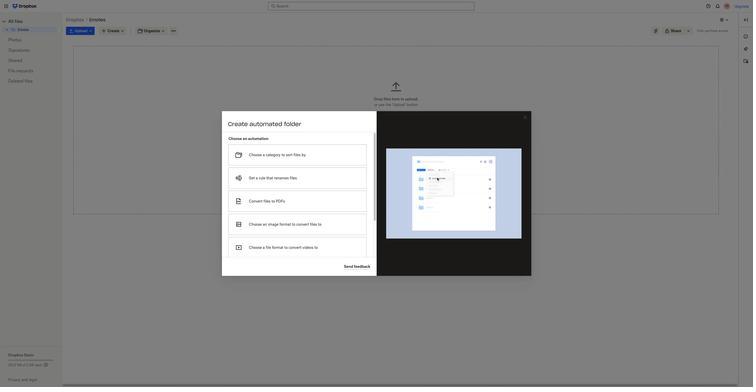 Task type: vqa. For each thing, say whether or not it's contained in the screenshot.
of
yes



Task type: locate. For each thing, give the bounding box(es) containing it.
0 horizontal spatial an
[[243, 137, 247, 141]]

set
[[249, 176, 255, 180]]

and
[[376, 185, 383, 190], [21, 378, 28, 383]]

files
[[15, 19, 23, 24], [25, 79, 33, 84], [384, 97, 391, 101], [294, 153, 301, 157], [380, 171, 388, 175], [290, 176, 297, 180], [264, 199, 271, 204], [310, 223, 317, 227]]

request files to be added to this folder
[[365, 171, 431, 175]]

share
[[671, 29, 681, 33], [365, 185, 375, 190]]

files left by
[[294, 153, 301, 157]]

choose for choose an image format to convert files to
[[249, 223, 262, 227]]

more
[[373, 129, 383, 133]]

access this folder from your desktop
[[365, 142, 428, 146]]

0 vertical spatial dropbox
[[66, 17, 84, 22]]

shared
[[8, 58, 22, 63]]

image
[[268, 223, 279, 227]]

import from google drive
[[365, 156, 409, 161]]

format right file
[[272, 246, 283, 250]]

format
[[280, 223, 291, 227], [272, 246, 283, 250]]

0 vertical spatial format
[[280, 223, 291, 227]]

2
[[26, 364, 28, 368]]

files left be at the top of the page
[[380, 171, 388, 175]]

legal
[[29, 378, 37, 383]]

feedback
[[354, 265, 370, 269]]

a
[[263, 153, 265, 157], [256, 176, 258, 180], [263, 246, 265, 250]]

emotes right /
[[89, 17, 106, 22]]

an left image
[[263, 223, 267, 227]]

files right convert
[[264, 199, 271, 204]]

28.57 kb of 2 gb used
[[8, 364, 42, 368]]

1 horizontal spatial an
[[263, 223, 267, 227]]

folder
[[284, 121, 301, 128], [386, 142, 396, 146], [421, 171, 431, 175], [423, 185, 433, 190]]

dropbox for dropbox basic
[[8, 354, 23, 358]]

you
[[705, 29, 710, 33]]

0 horizontal spatial from
[[378, 156, 386, 161]]

automation
[[248, 137, 268, 141]]

files up the
[[384, 97, 391, 101]]

and left manage
[[376, 185, 383, 190]]

emotes link
[[11, 27, 57, 33]]

choose a category to sort files by
[[249, 153, 306, 157]]

deleted files link
[[8, 76, 54, 86]]

0 horizontal spatial share
[[365, 185, 375, 190]]

gb
[[29, 364, 34, 368]]

1 vertical spatial emotes
[[18, 28, 29, 32]]

emotes inside all files tree
[[18, 28, 29, 32]]

1 vertical spatial a
[[256, 176, 258, 180]]

a for rule
[[256, 176, 258, 180]]

share inside button
[[671, 29, 681, 33]]

use
[[379, 103, 385, 107]]

and for manage
[[376, 185, 383, 190]]

0 vertical spatial convert
[[296, 223, 309, 227]]

upgrade
[[734, 4, 749, 8]]

create
[[228, 121, 248, 128]]

convert left videos
[[289, 246, 302, 250]]

file requests link
[[8, 66, 54, 76]]

dropbox left /
[[66, 17, 84, 22]]

share for share
[[671, 29, 681, 33]]

dropbox
[[66, 17, 84, 22], [8, 354, 23, 358]]

1 horizontal spatial dropbox
[[66, 17, 84, 22]]

format for file
[[272, 246, 283, 250]]

dropbox for dropbox / emotes
[[66, 17, 84, 22]]

a for category
[[263, 153, 265, 157]]

share left only
[[671, 29, 681, 33]]

dropbox up 28.57 at bottom
[[8, 354, 23, 358]]

open pinned items image
[[743, 46, 749, 52]]

0 horizontal spatial and
[[21, 378, 28, 383]]

and left legal
[[21, 378, 28, 383]]

this
[[378, 142, 385, 146], [414, 171, 420, 175], [416, 185, 422, 190]]

1 horizontal spatial access
[[719, 29, 728, 33]]

by
[[302, 153, 306, 157]]

category
[[266, 153, 281, 157]]

set a rule that renames files
[[249, 176, 297, 180]]

access for manage
[[399, 185, 410, 190]]

files right all
[[15, 19, 23, 24]]

0 vertical spatial from
[[397, 142, 405, 146]]

choose
[[229, 137, 242, 141], [249, 153, 262, 157], [249, 223, 262, 227], [249, 246, 262, 250]]

format right image
[[280, 223, 291, 227]]

1 vertical spatial share
[[365, 185, 375, 190]]

a right set
[[256, 176, 258, 180]]

0 vertical spatial emotes
[[89, 17, 106, 22]]

share button
[[662, 27, 684, 35]]

and inside more ways to add content element
[[376, 185, 383, 190]]

basic
[[24, 354, 34, 358]]

files inside tree
[[15, 19, 23, 24]]

add
[[398, 129, 404, 133]]

files inside drop files here to upload, or use the 'upload' button
[[384, 97, 391, 101]]

dropbox link
[[66, 17, 84, 23]]

a left file
[[263, 246, 265, 250]]

an
[[243, 137, 247, 141], [263, 223, 267, 227]]

to
[[401, 97, 404, 101], [393, 129, 397, 133], [282, 153, 285, 157], [388, 171, 392, 175], [410, 171, 413, 175], [411, 185, 415, 190], [272, 199, 275, 204], [292, 223, 295, 227], [318, 223, 322, 227], [284, 246, 288, 250], [314, 246, 318, 250]]

access right the have
[[719, 29, 728, 33]]

emotes
[[89, 17, 106, 22], [18, 28, 29, 32]]

share for share and manage access to this folder
[[365, 185, 375, 190]]

dropbox logo - go to the homepage image
[[10, 2, 38, 10]]

access
[[719, 29, 728, 33], [399, 185, 410, 190]]

1 horizontal spatial and
[[376, 185, 383, 190]]

emotes down all files
[[18, 28, 29, 32]]

from left 'your'
[[397, 142, 405, 146]]

1 vertical spatial and
[[21, 378, 28, 383]]

choose left image
[[249, 223, 262, 227]]

0 horizontal spatial dropbox
[[8, 354, 23, 358]]

drive
[[400, 156, 409, 161]]

2 vertical spatial a
[[263, 246, 265, 250]]

this right added at right
[[414, 171, 420, 175]]

choose down the create
[[229, 137, 242, 141]]

only
[[697, 29, 704, 33]]

1 horizontal spatial from
[[397, 142, 405, 146]]

that
[[266, 176, 273, 180]]

access right manage
[[399, 185, 410, 190]]

choose down the automation
[[249, 153, 262, 157]]

open activity image
[[743, 58, 749, 64]]

added
[[398, 171, 409, 175]]

1 vertical spatial dropbox
[[8, 354, 23, 358]]

a for file
[[263, 246, 265, 250]]

create automated folder dialog
[[222, 111, 531, 307]]

your
[[406, 142, 413, 146]]

rule
[[259, 176, 265, 180]]

choose left file
[[249, 246, 262, 250]]

get more space image
[[43, 363, 49, 369]]

0 vertical spatial access
[[719, 29, 728, 33]]

convert for files
[[296, 223, 309, 227]]

1 horizontal spatial share
[[671, 29, 681, 33]]

access inside more ways to add content element
[[399, 185, 410, 190]]

of
[[23, 364, 25, 368]]

0 vertical spatial a
[[263, 153, 265, 157]]

videos
[[303, 246, 313, 250]]

open details pane image
[[743, 17, 749, 23]]

0 horizontal spatial access
[[399, 185, 410, 190]]

files right renames
[[290, 176, 297, 180]]

share down request
[[365, 185, 375, 190]]

button
[[407, 103, 418, 107]]

from
[[397, 142, 405, 146], [378, 156, 386, 161]]

privacy
[[8, 378, 20, 383]]

/
[[86, 18, 88, 22]]

more ways to add content
[[373, 129, 419, 133]]

share inside more ways to add content element
[[365, 185, 375, 190]]

photos
[[8, 37, 22, 43]]

this right "access"
[[378, 142, 385, 146]]

1 vertical spatial format
[[272, 246, 283, 250]]

convert up videos
[[296, 223, 309, 227]]

this down the "request files to be added to this folder"
[[416, 185, 422, 190]]

an left the automation
[[243, 137, 247, 141]]

access for have
[[719, 29, 728, 33]]

from right import
[[378, 156, 386, 161]]

0 vertical spatial an
[[243, 137, 247, 141]]

0 vertical spatial share
[[671, 29, 681, 33]]

a left category
[[263, 153, 265, 157]]

1 vertical spatial an
[[263, 223, 267, 227]]

manage
[[383, 185, 398, 190]]

1 vertical spatial from
[[378, 156, 386, 161]]

have
[[711, 29, 718, 33]]

1 vertical spatial convert
[[289, 246, 302, 250]]

0 horizontal spatial emotes
[[18, 28, 29, 32]]

only you have access
[[697, 29, 728, 33]]

dropbox / emotes
[[66, 17, 106, 22]]

0 vertical spatial and
[[376, 185, 383, 190]]

choose an image format to convert files to
[[249, 223, 322, 227]]

or
[[374, 103, 378, 107]]

1 vertical spatial access
[[399, 185, 410, 190]]

1 vertical spatial this
[[414, 171, 420, 175]]



Task type: describe. For each thing, give the bounding box(es) containing it.
renames
[[274, 176, 289, 180]]

file requests
[[8, 68, 33, 73]]

send feedback button
[[344, 264, 370, 270]]

deleted
[[8, 79, 23, 84]]

requests
[[16, 68, 33, 73]]

files inside more ways to add content element
[[380, 171, 388, 175]]

signatures
[[8, 48, 30, 53]]

open information panel image
[[743, 34, 749, 40]]

and for legal
[[21, 378, 28, 383]]

files up videos
[[310, 223, 317, 227]]

upgrade link
[[734, 4, 749, 8]]

all files
[[8, 19, 23, 24]]

shared link
[[8, 55, 54, 66]]

more ways to add content element
[[352, 128, 440, 198]]

automated
[[250, 121, 282, 128]]

google
[[387, 156, 399, 161]]

the
[[386, 103, 391, 107]]

sort
[[286, 153, 293, 157]]

privacy and legal
[[8, 378, 37, 383]]

an for automation
[[243, 137, 247, 141]]

ways
[[383, 129, 392, 133]]

all files tree
[[1, 17, 62, 34]]

file
[[266, 246, 271, 250]]

kb
[[17, 364, 22, 368]]

convert files to pdfs
[[249, 199, 285, 204]]

choose for choose a category to sort files by
[[249, 153, 262, 157]]

to inside drop files here to upload, or use the 'upload' button
[[401, 97, 404, 101]]

folder inside dialog
[[284, 121, 301, 128]]

drop
[[374, 97, 383, 101]]

choose for choose a file format to convert videos to
[[249, 246, 262, 250]]

global header element
[[0, 0, 753, 13]]

drop files here to upload, or use the 'upload' button
[[374, 97, 418, 107]]

0 vertical spatial this
[[378, 142, 385, 146]]

desktop
[[414, 142, 428, 146]]

import
[[365, 156, 377, 161]]

content
[[405, 129, 419, 133]]

choose a file format to convert videos to
[[249, 246, 318, 250]]

'upload'
[[392, 103, 406, 107]]

28.57
[[8, 364, 16, 368]]

dropbox basic
[[8, 354, 34, 358]]

create automated folder
[[228, 121, 301, 128]]

file
[[8, 68, 15, 73]]

signatures link
[[8, 45, 54, 55]]

photos link
[[8, 35, 54, 45]]

files down file requests link in the left of the page
[[25, 79, 33, 84]]

pdfs
[[276, 199, 285, 204]]

all
[[8, 19, 14, 24]]

upload,
[[405, 97, 418, 101]]

here
[[392, 97, 400, 101]]

used
[[35, 364, 42, 368]]

all files link
[[8, 17, 62, 26]]

1 horizontal spatial emotes
[[89, 17, 106, 22]]

convert
[[249, 199, 263, 204]]

share and manage access to this folder
[[365, 185, 433, 190]]

send feedback
[[344, 265, 370, 269]]

send
[[344, 265, 353, 269]]

an for image
[[263, 223, 267, 227]]

privacy and legal link
[[8, 378, 62, 383]]

access
[[365, 142, 377, 146]]

choose for choose an automation
[[229, 137, 242, 141]]

2 vertical spatial this
[[416, 185, 422, 190]]

deleted files
[[8, 79, 33, 84]]

convert for videos
[[289, 246, 302, 250]]

choose an automation
[[229, 137, 268, 141]]

be
[[393, 171, 397, 175]]

request
[[365, 171, 379, 175]]

format for image
[[280, 223, 291, 227]]



